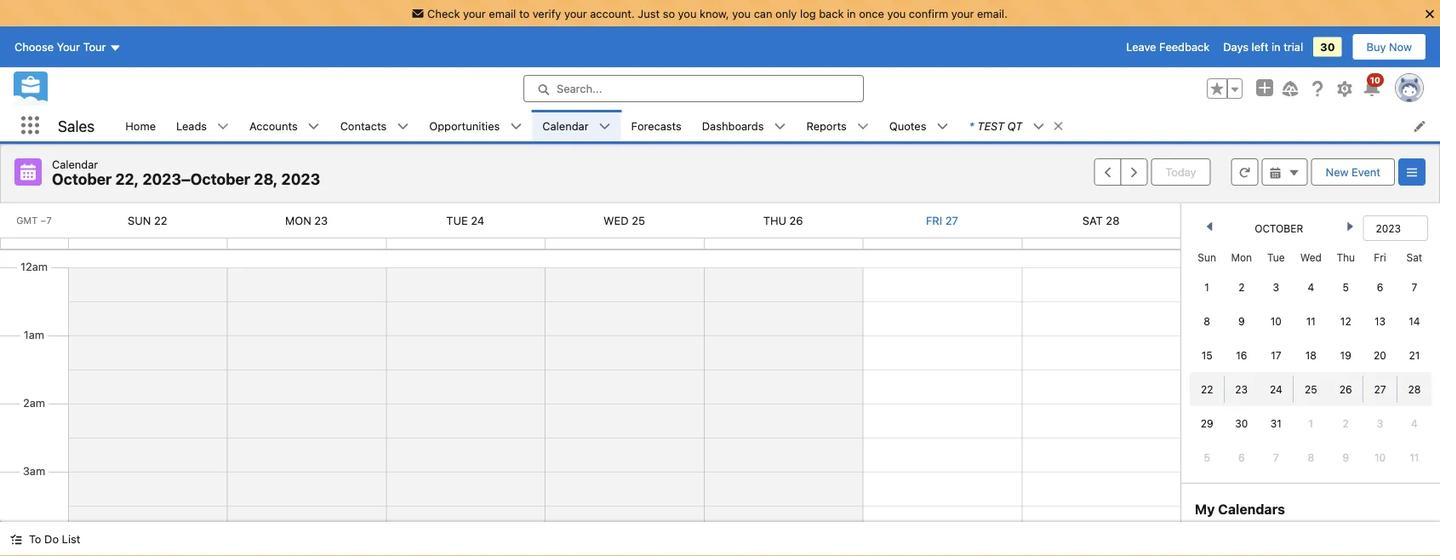 Task type: describe. For each thing, give the bounding box(es) containing it.
buy
[[1367, 41, 1387, 53]]

leads link
[[166, 110, 217, 141]]

calendar list item
[[532, 110, 621, 141]]

1 vertical spatial 9
[[1343, 451, 1350, 463]]

new
[[1326, 166, 1349, 178]]

opportunities list item
[[419, 110, 532, 141]]

sales
[[58, 116, 95, 135]]

days left in trial
[[1224, 41, 1304, 53]]

16
[[1237, 349, 1248, 361]]

calendar for calendar
[[543, 119, 589, 132]]

2023
[[282, 170, 320, 188]]

0 horizontal spatial 24
[[471, 214, 485, 227]]

1 horizontal spatial october
[[1255, 222, 1304, 234]]

0 horizontal spatial 9
[[1239, 315, 1246, 327]]

1 horizontal spatial 30
[[1321, 41, 1336, 53]]

29
[[1201, 417, 1214, 429]]

search...
[[557, 82, 602, 95]]

opportunities link
[[419, 110, 510, 141]]

10 button
[[1363, 73, 1385, 99]]

today button
[[1152, 158, 1211, 186]]

0 horizontal spatial 30
[[1236, 417, 1249, 429]]

wed 25
[[604, 214, 645, 227]]

1 vertical spatial 26
[[1340, 383, 1353, 395]]

today
[[1166, 166, 1197, 178]]

account.
[[590, 7, 635, 20]]

tue for tue 24
[[447, 214, 468, 227]]

back
[[819, 7, 844, 20]]

1 horizontal spatial 28
[[1409, 383, 1422, 395]]

0 vertical spatial 28
[[1107, 214, 1120, 227]]

thu 26
[[764, 214, 804, 227]]

1 vertical spatial 4
[[1412, 417, 1419, 429]]

1 vertical spatial 10
[[1271, 315, 1282, 327]]

10 inside popup button
[[1371, 75, 1381, 85]]

1 horizontal spatial 23
[[1236, 383, 1249, 395]]

dashboards list item
[[692, 110, 797, 141]]

contacts link
[[330, 110, 397, 141]]

buy now
[[1367, 41, 1413, 53]]

home
[[125, 119, 156, 132]]

28,
[[254, 170, 278, 188]]

reports link
[[797, 110, 857, 141]]

mon 23 button
[[285, 214, 328, 227]]

sat 28 button
[[1083, 214, 1120, 227]]

reports
[[807, 119, 847, 132]]

1 horizontal spatial 22
[[1202, 383, 1214, 395]]

1am
[[24, 328, 44, 341]]

leads list item
[[166, 110, 239, 141]]

to
[[29, 533, 41, 545]]

to do list button
[[0, 522, 91, 556]]

1 horizontal spatial in
[[1272, 41, 1281, 53]]

fri for fri
[[1375, 251, 1387, 263]]

13
[[1375, 315, 1386, 327]]

22,
[[115, 170, 139, 188]]

leave
[[1127, 41, 1157, 53]]

tour
[[83, 41, 106, 53]]

12
[[1341, 315, 1352, 327]]

sun 22 button
[[128, 214, 167, 227]]

1 horizontal spatial 6
[[1378, 281, 1384, 293]]

thu for thu 26
[[764, 214, 787, 227]]

leave feedback
[[1127, 41, 1210, 53]]

text default image inside to do list button
[[10, 534, 22, 545]]

sun for sun 22
[[128, 214, 151, 227]]

12am
[[20, 260, 48, 273]]

now
[[1390, 41, 1413, 53]]

buy now button
[[1353, 33, 1427, 61]]

thu for thu
[[1337, 251, 1356, 263]]

sat 28
[[1083, 214, 1120, 227]]

october inside calendar october 22, 2023–october 28, 2023
[[52, 170, 112, 188]]

sun 22
[[128, 214, 167, 227]]

1 vertical spatial 7
[[1274, 451, 1280, 463]]

1 vertical spatial 27
[[1375, 383, 1387, 395]]

list containing home
[[115, 110, 1441, 141]]

1 vertical spatial 5
[[1205, 451, 1211, 463]]

0 horizontal spatial 6
[[1239, 451, 1246, 463]]

1 horizontal spatial 7
[[1412, 281, 1418, 293]]

email
[[489, 7, 516, 20]]

new event
[[1326, 166, 1381, 178]]

0 vertical spatial 5
[[1343, 281, 1350, 293]]

my
[[1196, 501, 1216, 517]]

accounts link
[[239, 110, 308, 141]]

list item containing *
[[959, 110, 1072, 141]]

dashboards link
[[692, 110, 775, 141]]

log
[[800, 7, 816, 20]]

3 you from the left
[[888, 7, 906, 20]]

calendar link
[[532, 110, 599, 141]]

1 horizontal spatial 2
[[1343, 417, 1350, 429]]

choose your tour button
[[14, 33, 122, 61]]

2 you from the left
[[733, 7, 751, 20]]

0 horizontal spatial 26
[[790, 214, 804, 227]]

19
[[1341, 349, 1352, 361]]

forecasts
[[632, 119, 682, 132]]

know,
[[700, 7, 730, 20]]

choose
[[14, 41, 54, 53]]

dashboards
[[702, 119, 764, 132]]

text default image left new
[[1289, 167, 1301, 179]]

31
[[1271, 417, 1282, 429]]

0 vertical spatial 23
[[315, 214, 328, 227]]

2023–october
[[143, 170, 250, 188]]

qt
[[1008, 119, 1023, 132]]

text default image for opportunities
[[510, 121, 522, 132]]

forecasts link
[[621, 110, 692, 141]]

2 vertical spatial 10
[[1375, 451, 1386, 463]]

only
[[776, 7, 797, 20]]

calendars
[[1219, 501, 1286, 517]]

home link
[[115, 110, 166, 141]]

days
[[1224, 41, 1249, 53]]

do
[[44, 533, 59, 545]]

1 vertical spatial group
[[1095, 158, 1148, 186]]

2am
[[23, 396, 45, 409]]



Task type: vqa. For each thing, say whether or not it's contained in the screenshot.
MON inside the grid
yes



Task type: locate. For each thing, give the bounding box(es) containing it.
text default image for contacts
[[397, 121, 409, 132]]

6
[[1378, 281, 1384, 293], [1239, 451, 1246, 463]]

17
[[1272, 349, 1282, 361]]

0 vertical spatial 24
[[471, 214, 485, 227]]

text default image inside leads list item
[[217, 121, 229, 132]]

mon
[[285, 214, 311, 227], [1232, 251, 1253, 263]]

sat
[[1083, 214, 1104, 227], [1407, 251, 1423, 263]]

1 horizontal spatial fri
[[1375, 251, 1387, 263]]

1 horizontal spatial 1
[[1309, 417, 1314, 429]]

1 you from the left
[[678, 7, 697, 20]]

text default image inside reports list item
[[857, 121, 869, 132]]

1 horizontal spatial wed
[[1301, 251, 1322, 263]]

wed inside grid
[[1301, 251, 1322, 263]]

0 horizontal spatial fri
[[927, 214, 943, 227]]

wed
[[604, 214, 629, 227], [1301, 251, 1322, 263]]

1 vertical spatial 3
[[1378, 417, 1384, 429]]

to do list
[[29, 533, 80, 545]]

2 horizontal spatial you
[[888, 7, 906, 20]]

leave feedback link
[[1127, 41, 1210, 53]]

fri for fri 27
[[927, 214, 943, 227]]

4 down 21
[[1412, 417, 1419, 429]]

0 vertical spatial october
[[52, 170, 112, 188]]

1 horizontal spatial 8
[[1308, 451, 1315, 463]]

calendar inside list item
[[543, 119, 589, 132]]

check your email to verify your account. just so you know, you can only log back in once you confirm your email.
[[428, 7, 1008, 20]]

list item
[[959, 110, 1072, 141]]

0 horizontal spatial 5
[[1205, 451, 1211, 463]]

−7
[[40, 215, 52, 226]]

2
[[1239, 281, 1245, 293], [1343, 417, 1350, 429]]

3 your from the left
[[952, 7, 975, 20]]

1 horizontal spatial 5
[[1343, 281, 1350, 293]]

0 horizontal spatial 1
[[1205, 281, 1210, 293]]

0 horizontal spatial 28
[[1107, 214, 1120, 227]]

14
[[1410, 315, 1421, 327]]

search... button
[[524, 75, 864, 102]]

2 your from the left
[[565, 7, 587, 20]]

0 vertical spatial 7
[[1412, 281, 1418, 293]]

mon for mon 23
[[285, 214, 311, 227]]

0 horizontal spatial sat
[[1083, 214, 1104, 227]]

0 vertical spatial 2
[[1239, 281, 1245, 293]]

confirm
[[909, 7, 949, 20]]

left
[[1252, 41, 1269, 53]]

0 vertical spatial 1
[[1205, 281, 1210, 293]]

30
[[1321, 41, 1336, 53], [1236, 417, 1249, 429]]

3 down 20
[[1378, 417, 1384, 429]]

text default image inside quotes list item
[[937, 121, 949, 132]]

2 down 19 on the right
[[1343, 417, 1350, 429]]

0 vertical spatial 22
[[154, 214, 167, 227]]

gmt −7
[[16, 215, 52, 226]]

24
[[471, 214, 485, 227], [1271, 383, 1283, 395]]

0 vertical spatial 4
[[1308, 281, 1315, 293]]

1 horizontal spatial 27
[[1375, 383, 1387, 395]]

text default image inside opportunities list item
[[510, 121, 522, 132]]

quotes list item
[[880, 110, 959, 141]]

15
[[1202, 349, 1213, 361]]

wed for wed
[[1301, 251, 1322, 263]]

verify
[[533, 7, 562, 20]]

your left email on the top
[[463, 7, 486, 20]]

5
[[1343, 281, 1350, 293], [1205, 451, 1211, 463]]

just
[[638, 7, 660, 20]]

* test qt
[[970, 119, 1023, 132]]

1 vertical spatial 30
[[1236, 417, 1249, 429]]

10
[[1371, 75, 1381, 85], [1271, 315, 1282, 327], [1375, 451, 1386, 463]]

1 up 15
[[1205, 281, 1210, 293]]

wed for wed 25
[[604, 214, 629, 227]]

text default image right contacts
[[397, 121, 409, 132]]

0 vertical spatial group
[[1208, 78, 1243, 99]]

mon for mon
[[1232, 251, 1253, 263]]

8
[[1204, 315, 1211, 327], [1308, 451, 1315, 463]]

0 horizontal spatial 25
[[632, 214, 645, 227]]

list
[[115, 110, 1441, 141]]

you right so
[[678, 7, 697, 20]]

you left can
[[733, 7, 751, 20]]

1 horizontal spatial you
[[733, 7, 751, 20]]

tue
[[447, 214, 468, 227], [1268, 251, 1286, 263]]

text default image for accounts
[[308, 121, 320, 132]]

grid containing sun
[[1191, 244, 1432, 474]]

tue for tue
[[1268, 251, 1286, 263]]

text default image for quotes
[[937, 121, 949, 132]]

text default image for calendar
[[599, 121, 611, 132]]

1 vertical spatial 25
[[1305, 383, 1318, 395]]

0 vertical spatial 27
[[946, 214, 959, 227]]

email.
[[978, 7, 1008, 20]]

20
[[1375, 349, 1387, 361]]

once
[[859, 7, 885, 20]]

5 down "29"
[[1205, 451, 1211, 463]]

feedback
[[1160, 41, 1210, 53]]

0 horizontal spatial 22
[[154, 214, 167, 227]]

leads
[[176, 119, 207, 132]]

wed 25 button
[[604, 214, 645, 227]]

1 vertical spatial mon
[[1232, 251, 1253, 263]]

9
[[1239, 315, 1246, 327], [1343, 451, 1350, 463]]

5 up the 12
[[1343, 281, 1350, 293]]

1 horizontal spatial 3
[[1378, 417, 1384, 429]]

in right back
[[847, 7, 856, 20]]

3am
[[23, 464, 45, 477]]

your right verify
[[565, 7, 587, 20]]

1 vertical spatial 1
[[1309, 417, 1314, 429]]

1 horizontal spatial group
[[1208, 78, 1243, 99]]

mon 23
[[285, 214, 328, 227]]

calendar
[[543, 119, 589, 132], [52, 158, 98, 170]]

1 vertical spatial sat
[[1407, 251, 1423, 263]]

contacts
[[340, 119, 387, 132]]

0 vertical spatial calendar
[[543, 119, 589, 132]]

6 up "13"
[[1378, 281, 1384, 293]]

new event button
[[1312, 158, 1396, 186]]

0 horizontal spatial tue
[[447, 214, 468, 227]]

text default image
[[308, 121, 320, 132], [397, 121, 409, 132], [510, 121, 522, 132], [599, 121, 611, 132], [857, 121, 869, 132], [937, 121, 949, 132], [1289, 167, 1301, 179]]

group
[[1208, 78, 1243, 99], [1095, 158, 1148, 186]]

0 vertical spatial 9
[[1239, 315, 1246, 327]]

calendar down search...
[[543, 119, 589, 132]]

0 vertical spatial 3
[[1274, 281, 1280, 293]]

0 vertical spatial 8
[[1204, 315, 1211, 327]]

18
[[1306, 349, 1317, 361]]

opportunities
[[429, 119, 500, 132]]

tue 24
[[447, 214, 485, 227]]

choose your tour
[[14, 41, 106, 53]]

accounts list item
[[239, 110, 330, 141]]

1 horizontal spatial calendar
[[543, 119, 589, 132]]

3 up 17
[[1274, 281, 1280, 293]]

accounts
[[250, 119, 298, 132]]

fri 27
[[927, 214, 959, 227]]

text default image
[[1053, 120, 1065, 132], [217, 121, 229, 132], [775, 121, 786, 132], [1033, 121, 1045, 132], [1270, 167, 1282, 179], [10, 534, 22, 545]]

0 vertical spatial 25
[[632, 214, 645, 227]]

sun
[[128, 214, 151, 227], [1198, 251, 1217, 263]]

grid
[[1191, 244, 1432, 474]]

0 vertical spatial 10
[[1371, 75, 1381, 85]]

tue 24 button
[[447, 214, 485, 227]]

1 vertical spatial 2
[[1343, 417, 1350, 429]]

text default image right accounts
[[308, 121, 320, 132]]

trial
[[1284, 41, 1304, 53]]

23 down 2023
[[315, 214, 328, 227]]

1 vertical spatial 22
[[1202, 383, 1214, 395]]

sat inside grid
[[1407, 251, 1423, 263]]

quotes
[[890, 119, 927, 132]]

*
[[970, 119, 975, 132]]

1 horizontal spatial your
[[565, 7, 587, 20]]

event
[[1352, 166, 1381, 178]]

1 horizontal spatial 24
[[1271, 383, 1283, 395]]

1 right 31
[[1309, 417, 1314, 429]]

7 up the 14
[[1412, 281, 1418, 293]]

text default image inside contacts list item
[[397, 121, 409, 132]]

to
[[519, 7, 530, 20]]

0 vertical spatial tue
[[447, 214, 468, 227]]

reports list item
[[797, 110, 880, 141]]

1 horizontal spatial tue
[[1268, 251, 1286, 263]]

in
[[847, 7, 856, 20], [1272, 41, 1281, 53]]

1 horizontal spatial sun
[[1198, 251, 1217, 263]]

0 vertical spatial mon
[[285, 214, 311, 227]]

quotes link
[[880, 110, 937, 141]]

my calendars
[[1196, 501, 1286, 517]]

1 horizontal spatial 26
[[1340, 383, 1353, 395]]

group down days
[[1208, 78, 1243, 99]]

0 horizontal spatial 3
[[1274, 281, 1280, 293]]

1 vertical spatial thu
[[1337, 251, 1356, 263]]

0 horizontal spatial in
[[847, 7, 856, 20]]

1 vertical spatial 6
[[1239, 451, 1246, 463]]

1 horizontal spatial sat
[[1407, 251, 1423, 263]]

1 vertical spatial tue
[[1268, 251, 1286, 263]]

1 horizontal spatial 25
[[1305, 383, 1318, 395]]

sun for sun
[[1198, 251, 1217, 263]]

4
[[1308, 281, 1315, 293], [1412, 417, 1419, 429]]

30 right trial
[[1321, 41, 1336, 53]]

you right once
[[888, 7, 906, 20]]

0 horizontal spatial sun
[[128, 214, 151, 227]]

0 horizontal spatial 11
[[1307, 315, 1316, 327]]

test
[[978, 119, 1005, 132]]

21
[[1410, 349, 1421, 361]]

1 vertical spatial wed
[[1301, 251, 1322, 263]]

in right left in the top of the page
[[1272, 41, 1281, 53]]

text default image down search...
[[599, 121, 611, 132]]

check
[[428, 7, 460, 20]]

0 horizontal spatial 2
[[1239, 281, 1245, 293]]

so
[[663, 7, 675, 20]]

calendar inside calendar october 22, 2023–october 28, 2023
[[52, 158, 98, 170]]

11
[[1307, 315, 1316, 327], [1410, 451, 1420, 463]]

1 vertical spatial 8
[[1308, 451, 1315, 463]]

0 horizontal spatial thu
[[764, 214, 787, 227]]

23
[[315, 214, 328, 227], [1236, 383, 1249, 395]]

text default image right reports
[[857, 121, 869, 132]]

2 up 16
[[1239, 281, 1245, 293]]

1 vertical spatial 23
[[1236, 383, 1249, 395]]

thu 26 button
[[764, 214, 804, 227]]

1 vertical spatial calendar
[[52, 158, 98, 170]]

22 down 15
[[1202, 383, 1214, 395]]

0 horizontal spatial october
[[52, 170, 112, 188]]

text default image inside calendar list item
[[599, 121, 611, 132]]

text default image inside the "accounts" list item
[[308, 121, 320, 132]]

1 vertical spatial 11
[[1410, 451, 1420, 463]]

30 left 31
[[1236, 417, 1249, 429]]

0 vertical spatial 11
[[1307, 315, 1316, 327]]

0 vertical spatial 6
[[1378, 281, 1384, 293]]

sat for sat 28
[[1083, 214, 1104, 227]]

4 up 18
[[1308, 281, 1315, 293]]

1 your from the left
[[463, 7, 486, 20]]

0 horizontal spatial 7
[[1274, 451, 1280, 463]]

0 vertical spatial wed
[[604, 214, 629, 227]]

text default image left *
[[937, 121, 949, 132]]

0 vertical spatial 26
[[790, 214, 804, 227]]

22 down calendar october 22, 2023–october 28, 2023 in the left of the page
[[154, 214, 167, 227]]

calendar down sales
[[52, 158, 98, 170]]

text default image left calendar link
[[510, 121, 522, 132]]

can
[[754, 7, 773, 20]]

0 vertical spatial fri
[[927, 214, 943, 227]]

0 vertical spatial sat
[[1083, 214, 1104, 227]]

fri
[[927, 214, 943, 227], [1375, 251, 1387, 263]]

group up sat 28
[[1095, 158, 1148, 186]]

22
[[154, 214, 167, 227], [1202, 383, 1214, 395]]

6 up my calendars
[[1239, 451, 1246, 463]]

contacts list item
[[330, 110, 419, 141]]

text default image inside dashboards list item
[[775, 121, 786, 132]]

7 down 31
[[1274, 451, 1280, 463]]

your left email.
[[952, 7, 975, 20]]

0 horizontal spatial 23
[[315, 214, 328, 227]]

1 vertical spatial sun
[[1198, 251, 1217, 263]]

text default image for reports
[[857, 121, 869, 132]]

list
[[62, 533, 80, 545]]

7
[[1412, 281, 1418, 293], [1274, 451, 1280, 463]]

1 vertical spatial 24
[[1271, 383, 1283, 395]]

0 horizontal spatial group
[[1095, 158, 1148, 186]]

0 horizontal spatial 27
[[946, 214, 959, 227]]

24 inside grid
[[1271, 383, 1283, 395]]

23 down 16
[[1236, 383, 1249, 395]]

your
[[57, 41, 80, 53]]

1 horizontal spatial 11
[[1410, 451, 1420, 463]]

0 vertical spatial in
[[847, 7, 856, 20]]

0 vertical spatial sun
[[128, 214, 151, 227]]

27
[[946, 214, 959, 227], [1375, 383, 1387, 395]]

calendar for calendar october 22, 2023–october 28, 2023
[[52, 158, 98, 170]]

sat for sat
[[1407, 251, 1423, 263]]



